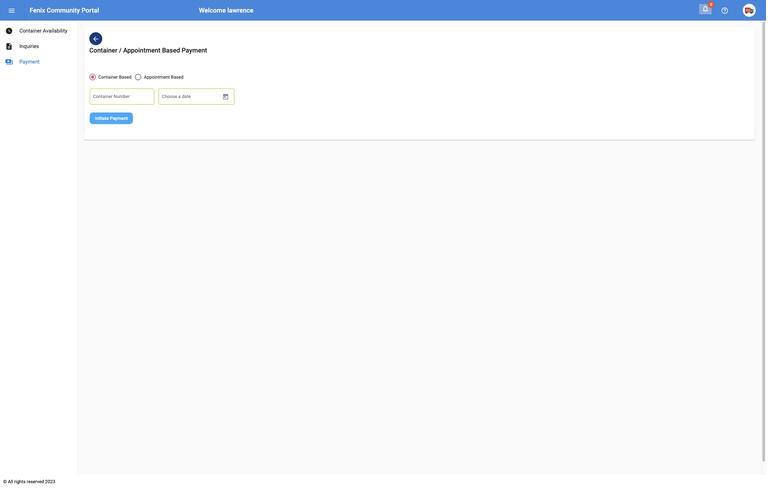 Task type: vqa. For each thing, say whether or not it's contained in the screenshot.


Task type: describe. For each thing, give the bounding box(es) containing it.
© all rights reserved 2023
[[3, 479, 55, 484]]

1 vertical spatial appointment
[[144, 75, 170, 80]]

menu button
[[5, 4, 18, 17]]

no color image for notifications_none popup button
[[702, 5, 709, 13]]

appointment based
[[144, 75, 183, 80]]

fenix
[[30, 6, 45, 14]]

all
[[8, 479, 13, 484]]

notifications_none
[[702, 5, 709, 13]]

description
[[5, 43, 13, 50]]

menu
[[8, 7, 15, 15]]

rights
[[14, 479, 26, 484]]

2023
[[45, 479, 55, 484]]

based for container based
[[119, 75, 131, 80]]

welcome
[[199, 6, 226, 14]]

container for container / appointment based payment
[[89, 46, 117, 54]]

payments
[[5, 58, 13, 66]]

payment inside navigation
[[19, 59, 40, 65]]

payment inside button
[[110, 116, 128, 121]]

watch_later
[[5, 27, 13, 35]]

/
[[119, 46, 122, 54]]

no color image
[[5, 27, 13, 35]]

initiate payment
[[95, 116, 128, 121]]

container for container based
[[98, 75, 118, 80]]

portal
[[82, 6, 99, 14]]

navigation containing watch_later
[[0, 21, 77, 70]]

inquiries
[[19, 43, 39, 49]]

initiate
[[95, 116, 109, 121]]

notifications_none button
[[699, 4, 712, 15]]



Task type: locate. For each thing, give the bounding box(es) containing it.
no color image
[[702, 5, 709, 13], [8, 7, 15, 15], [721, 7, 729, 15], [92, 35, 100, 43], [5, 43, 13, 50], [5, 58, 13, 66]]

2 horizontal spatial payment
[[182, 46, 207, 54]]

community
[[47, 6, 80, 14]]

2 vertical spatial container
[[98, 75, 118, 80]]

no color image containing arrow_back
[[92, 35, 100, 43]]

container
[[19, 28, 42, 34], [89, 46, 117, 54], [98, 75, 118, 80]]

None text field
[[93, 95, 151, 100]]

lawrence
[[227, 6, 253, 14]]

1 vertical spatial payment
[[19, 59, 40, 65]]

no color image down portal
[[92, 35, 100, 43]]

reserved
[[27, 479, 44, 484]]

no color image right notifications_none popup button
[[721, 7, 729, 15]]

no color image containing help_outline
[[721, 7, 729, 15]]

0 vertical spatial appointment
[[123, 46, 160, 54]]

no color image inside help_outline popup button
[[721, 7, 729, 15]]

appointment down container / appointment based payment
[[144, 75, 170, 80]]

payment
[[182, 46, 207, 54], [19, 59, 40, 65], [110, 116, 128, 121]]

based for appointment based
[[171, 75, 183, 80]]

arrow_back button
[[89, 32, 102, 45]]

no color image inside menu button
[[8, 7, 15, 15]]

no color image containing notifications_none
[[702, 5, 709, 13]]

container inside option group
[[98, 75, 118, 80]]

help_outline button
[[718, 4, 731, 17]]

no color image up watch_later
[[8, 7, 15, 15]]

welcome lawrence
[[199, 6, 253, 14]]

no color image containing description
[[5, 43, 13, 50]]

no color image containing menu
[[8, 7, 15, 15]]

based
[[162, 46, 180, 54], [119, 75, 131, 80], [171, 75, 183, 80]]

initiate payment button
[[90, 113, 133, 124]]

container based
[[98, 75, 131, 80]]

2 vertical spatial payment
[[110, 116, 128, 121]]

0 vertical spatial payment
[[182, 46, 207, 54]]

help_outline
[[721, 7, 729, 15]]

1 vertical spatial container
[[89, 46, 117, 54]]

no color image for menu button
[[8, 7, 15, 15]]

container inside navigation
[[19, 28, 42, 34]]

option group containing container based
[[89, 74, 183, 80]]

no color image containing payments
[[5, 58, 13, 66]]

no color image inside notifications_none popup button
[[702, 5, 709, 13]]

no color image for arrow_back "button"
[[92, 35, 100, 43]]

None field
[[162, 95, 220, 100]]

no color image left help_outline popup button
[[702, 5, 709, 13]]

container for container availability
[[19, 28, 42, 34]]

navigation
[[0, 21, 77, 70]]

availability
[[43, 28, 67, 34]]

container availability
[[19, 28, 67, 34]]

container / appointment based payment
[[89, 46, 207, 54]]

no color image down no color image at the top left
[[5, 43, 13, 50]]

no color image for help_outline popup button
[[721, 7, 729, 15]]

0 vertical spatial container
[[19, 28, 42, 34]]

no color image down description
[[5, 58, 13, 66]]

no color image inside arrow_back "button"
[[92, 35, 100, 43]]

arrow_back
[[92, 35, 100, 43]]

fenix community portal
[[30, 6, 99, 14]]

1 horizontal spatial payment
[[110, 116, 128, 121]]

©
[[3, 479, 7, 484]]

option group
[[89, 74, 183, 80]]

appointment
[[123, 46, 160, 54], [144, 75, 170, 80]]

0 horizontal spatial payment
[[19, 59, 40, 65]]

appointment right /
[[123, 46, 160, 54]]



